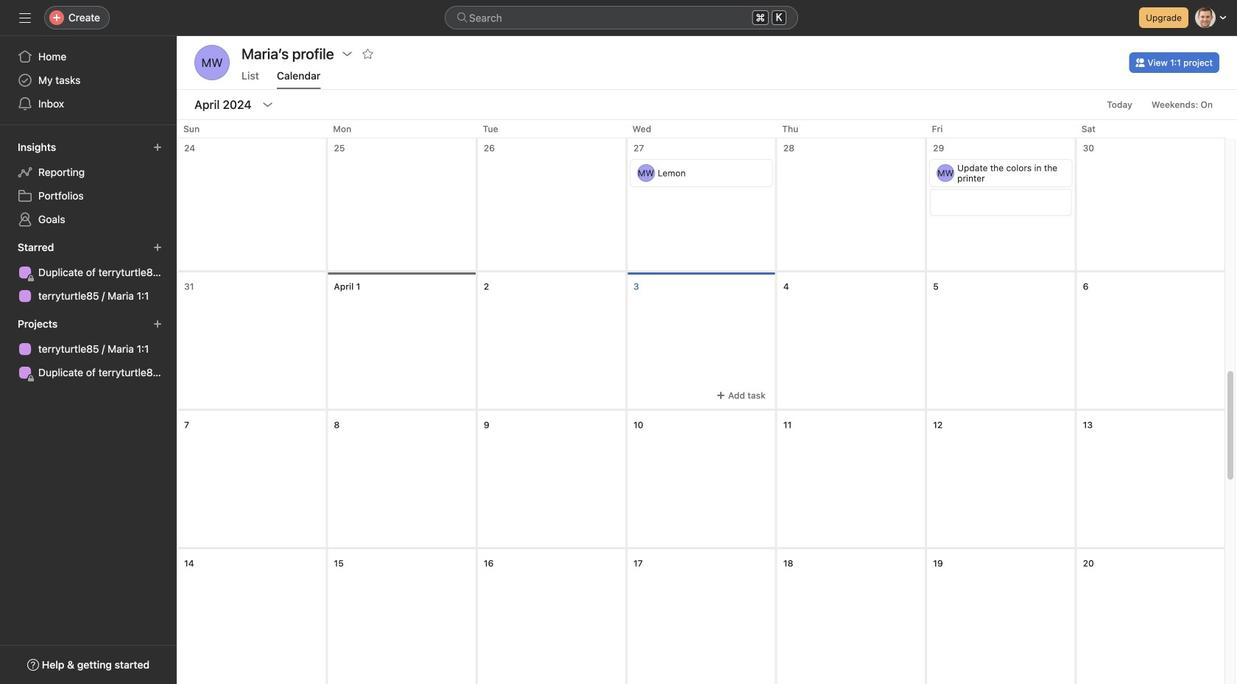 Task type: vqa. For each thing, say whether or not it's contained in the screenshot.
count
no



Task type: locate. For each thing, give the bounding box(es) containing it.
insights element
[[0, 134, 177, 234]]

starred element
[[0, 234, 177, 311]]

new insights image
[[153, 143, 162, 152]]

hide sidebar image
[[19, 12, 31, 24]]

global element
[[0, 36, 177, 124]]

None field
[[445, 6, 798, 29]]



Task type: describe. For each thing, give the bounding box(es) containing it.
add items to starred image
[[153, 243, 162, 252]]

new project or portfolio image
[[153, 320, 162, 329]]

show options image
[[341, 48, 353, 60]]

add to starred image
[[362, 48, 374, 60]]

projects element
[[0, 311, 177, 387]]

pick month image
[[262, 99, 274, 110]]



